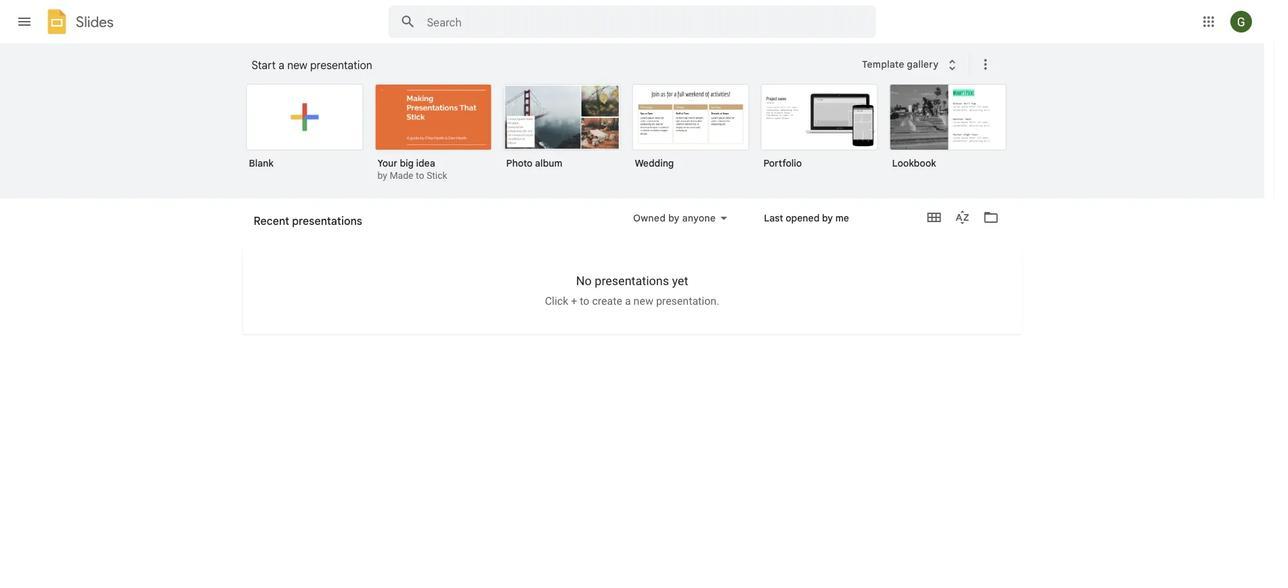 Task type: vqa. For each thing, say whether or not it's contained in the screenshot.
Lookbook in the right of the page
yes



Task type: describe. For each thing, give the bounding box(es) containing it.
your big idea by made to stick
[[378, 157, 447, 181]]

wedding
[[635, 157, 674, 169]]

template gallery button
[[854, 52, 970, 77]]

lookbook
[[893, 157, 937, 169]]

owned
[[633, 212, 666, 224]]

2 horizontal spatial by
[[822, 212, 833, 224]]

photo
[[506, 157, 533, 169]]

no presentations yet region
[[243, 274, 1022, 308]]

recent presentations heading
[[243, 198, 604, 242]]

no
[[576, 274, 592, 288]]

anyone
[[682, 212, 716, 224]]

template
[[862, 58, 905, 70]]

by inside your big idea by made to stick
[[378, 170, 387, 181]]

recent inside heading
[[254, 214, 289, 228]]

presentation.
[[656, 295, 720, 308]]

stick
[[427, 170, 447, 181]]

portfolio
[[764, 157, 802, 169]]

presentations inside recent presentations heading
[[292, 214, 362, 228]]

recent presentations inside heading
[[254, 214, 362, 228]]

made
[[390, 170, 414, 181]]

slides link
[[43, 8, 114, 38]]

a inside heading
[[279, 58, 285, 72]]

photo album
[[506, 157, 563, 169]]

start a new presentation heading
[[252, 43, 854, 87]]

main menu image
[[16, 14, 33, 30]]

no presentations yet click + to create a new presentation.
[[545, 274, 720, 308]]

idea
[[416, 157, 435, 169]]

to for presentations
[[580, 295, 590, 308]]

blank
[[249, 157, 274, 169]]

presentation
[[310, 58, 372, 72]]

photo album option
[[504, 84, 621, 179]]

Search bar text field
[[427, 16, 842, 29]]

start
[[252, 58, 276, 72]]

last opened by me
[[764, 212, 849, 224]]



Task type: locate. For each thing, give the bounding box(es) containing it.
0 vertical spatial a
[[279, 58, 285, 72]]

big
[[400, 157, 414, 169]]

list box containing blank
[[246, 81, 1025, 199]]

owned by anyone
[[633, 212, 716, 224]]

to
[[416, 170, 424, 181], [580, 295, 590, 308]]

1 horizontal spatial by
[[669, 212, 680, 224]]

0 horizontal spatial to
[[416, 170, 424, 181]]

+
[[571, 295, 577, 308]]

wedding option
[[632, 84, 750, 179]]

opened
[[786, 212, 820, 224]]

last
[[764, 212, 784, 224]]

1 horizontal spatial new
[[634, 295, 654, 308]]

new inside heading
[[287, 58, 308, 72]]

me
[[836, 212, 849, 224]]

a
[[279, 58, 285, 72], [625, 295, 631, 308]]

new
[[287, 58, 308, 72], [634, 295, 654, 308]]

by down the your
[[378, 170, 387, 181]]

search image
[[395, 8, 422, 35]]

presentations inside 'no presentations yet click + to create a new presentation.'
[[595, 274, 669, 288]]

by
[[378, 170, 387, 181], [669, 212, 680, 224], [822, 212, 833, 224]]

a right the start
[[279, 58, 285, 72]]

more actions. image
[[975, 56, 994, 72]]

presentations
[[292, 214, 362, 228], [276, 219, 338, 231], [595, 274, 669, 288]]

1 horizontal spatial to
[[580, 295, 590, 308]]

0 vertical spatial to
[[416, 170, 424, 181]]

start a new presentation
[[252, 58, 372, 72]]

to down idea at left top
[[416, 170, 424, 181]]

made to stick link
[[390, 170, 447, 181]]

template gallery
[[862, 58, 939, 70]]

slides
[[76, 13, 114, 31]]

to inside your big idea by made to stick
[[416, 170, 424, 181]]

album
[[535, 157, 563, 169]]

your big idea option
[[375, 84, 492, 183]]

owned by anyone button
[[625, 210, 736, 226]]

yet
[[672, 274, 688, 288]]

to right + on the bottom left of page
[[580, 295, 590, 308]]

click
[[545, 295, 569, 308]]

new inside 'no presentations yet click + to create a new presentation.'
[[634, 295, 654, 308]]

create
[[592, 295, 623, 308]]

by inside dropdown button
[[669, 212, 680, 224]]

new right the start
[[287, 58, 308, 72]]

to for big
[[416, 170, 424, 181]]

1 horizontal spatial a
[[625, 295, 631, 308]]

list box
[[246, 81, 1025, 199]]

a inside 'no presentations yet click + to create a new presentation.'
[[625, 295, 631, 308]]

1 vertical spatial a
[[625, 295, 631, 308]]

0 vertical spatial new
[[287, 58, 308, 72]]

your
[[378, 157, 398, 169]]

by left me
[[822, 212, 833, 224]]

1 vertical spatial new
[[634, 295, 654, 308]]

a right create
[[625, 295, 631, 308]]

blank option
[[246, 84, 363, 179]]

None search field
[[389, 5, 876, 38]]

0 horizontal spatial a
[[279, 58, 285, 72]]

to inside 'no presentations yet click + to create a new presentation.'
[[580, 295, 590, 308]]

0 horizontal spatial by
[[378, 170, 387, 181]]

1 vertical spatial to
[[580, 295, 590, 308]]

recent
[[254, 214, 289, 228], [243, 219, 274, 231]]

portfolio option
[[761, 84, 878, 179]]

0 horizontal spatial new
[[287, 58, 308, 72]]

lookbook option
[[890, 84, 1007, 179]]

by right owned
[[669, 212, 680, 224]]

recent presentations
[[254, 214, 362, 228], [243, 219, 338, 231]]

gallery
[[907, 58, 939, 70]]

new right create
[[634, 295, 654, 308]]



